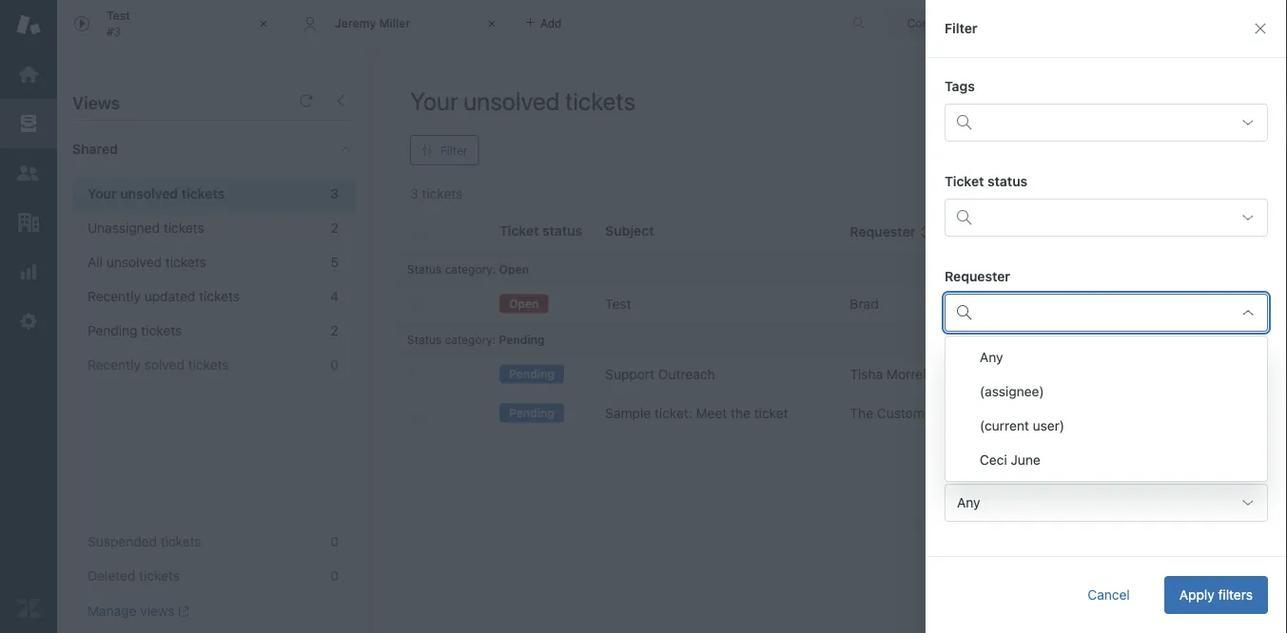 Task type: vqa. For each thing, say whether or not it's contained in the screenshot.


Task type: locate. For each thing, give the bounding box(es) containing it.
3 row from the top
[[396, 394, 1273, 433]]

test
[[107, 9, 130, 22], [605, 296, 631, 312]]

zendesk image
[[16, 597, 41, 621]]

1 vertical spatial test
[[605, 296, 631, 312]]

1 status from the top
[[407, 263, 442, 276]]

views
[[72, 92, 120, 113]]

1 category: from the top
[[445, 263, 496, 276]]

status for status category: open
[[407, 263, 442, 276]]

type left ceci
[[945, 459, 976, 475]]

1 vertical spatial category:
[[445, 333, 496, 346]]

requester up brad
[[850, 224, 916, 240]]

category:
[[445, 263, 496, 276], [445, 333, 496, 346]]

jeremy
[[335, 16, 376, 30]]

3 0 from the top
[[330, 569, 339, 584]]

oct 18
[[981, 406, 1021, 421]]

your unsolved tickets up unassigned tickets
[[88, 186, 225, 202]]

ticket
[[945, 174, 984, 189], [1091, 296, 1128, 312]]

1 vertical spatial your
[[88, 186, 117, 202]]

0 for deleted tickets
[[330, 569, 339, 584]]

requested
[[981, 224, 1049, 240]]

close image
[[254, 14, 273, 33]]

your unsolved tickets
[[410, 86, 636, 115], [88, 186, 225, 202]]

0 vertical spatial your unsolved tickets
[[410, 86, 636, 115]]

test up #3
[[107, 9, 130, 22]]

status for status category: pending
[[407, 333, 442, 346]]

recently solved tickets
[[88, 357, 229, 373]]

1 vertical spatial any field
[[945, 484, 1268, 522]]

1 horizontal spatial priority
[[1183, 224, 1230, 240]]

type button
[[1091, 224, 1137, 241]]

user)
[[1033, 418, 1065, 434]]

1 vertical spatial oct
[[981, 406, 1003, 421]]

ticket:
[[655, 406, 692, 421]]

0 horizontal spatial your unsolved tickets
[[88, 186, 225, 202]]

1 horizontal spatial ticket
[[1091, 296, 1128, 312]]

close image
[[482, 14, 501, 33]]

filter dialog
[[926, 0, 1287, 634]]

1 vertical spatial type
[[945, 459, 976, 475]]

manage views link
[[88, 603, 189, 620]]

0 vertical spatial any
[[980, 350, 1003, 365]]

any field for request date
[[945, 389, 1268, 427]]

priority button
[[1183, 224, 1246, 241]]

status
[[407, 263, 442, 276], [407, 333, 442, 346]]

refresh views pane image
[[299, 93, 314, 108]]

your up filter button at the top left of the page
[[410, 86, 458, 115]]

1 vertical spatial ticket
[[1091, 296, 1128, 312]]

tisha morrel
[[850, 367, 926, 382]]

0 vertical spatial type
[[1091, 224, 1122, 240]]

2 for unassigned tickets
[[331, 220, 339, 236]]

1 oct from the top
[[981, 367, 1003, 382]]

1 vertical spatial requester
[[945, 269, 1011, 284]]

1 0 from the top
[[330, 357, 339, 373]]

test inside tab
[[107, 9, 130, 22]]

1 any field from the top
[[945, 389, 1268, 427]]

your up unassigned
[[88, 186, 117, 202]]

test inside row
[[605, 296, 631, 312]]

0 vertical spatial priority
[[1183, 224, 1230, 240]]

1 vertical spatial open
[[509, 297, 539, 310]]

ceci
[[980, 452, 1007, 468]]

Any field
[[945, 389, 1268, 427], [945, 484, 1268, 522]]

0 horizontal spatial ticket
[[945, 174, 984, 189]]

request date
[[945, 364, 1030, 380]]

2 row from the top
[[396, 355, 1273, 394]]

0 vertical spatial your
[[410, 86, 458, 115]]

row up tisha
[[396, 285, 1273, 324]]

oct left 19
[[981, 367, 1003, 382]]

the
[[850, 406, 874, 421]]

your
[[410, 86, 458, 115], [88, 186, 117, 202]]

open
[[499, 263, 529, 276], [509, 297, 539, 310]]

1 row from the top
[[396, 285, 1273, 324]]

2 down 4 in the top of the page
[[331, 323, 339, 339]]

test up support
[[605, 296, 631, 312]]

1 vertical spatial priority
[[945, 554, 992, 570]]

status category: open
[[407, 263, 529, 276]]

cancel
[[1088, 588, 1130, 603]]

0 vertical spatial status
[[407, 263, 442, 276]]

oct for oct 19
[[981, 367, 1003, 382]]

requester up monday
[[945, 269, 1011, 284]]

filter inside filter dialog
[[945, 20, 978, 36]]

tab
[[57, 0, 285, 48]]

unsolved
[[464, 86, 560, 115], [120, 186, 178, 202], [106, 255, 162, 270]]

#3
[[107, 25, 121, 38]]

row up the
[[396, 355, 1273, 394]]

cancel button
[[1073, 577, 1145, 615]]

0
[[330, 357, 339, 373], [330, 534, 339, 550], [330, 569, 339, 584]]

sample ticket: meet the ticket
[[605, 406, 788, 421]]

1 vertical spatial your unsolved tickets
[[88, 186, 225, 202]]

status down status category: open
[[407, 333, 442, 346]]

0 horizontal spatial priority
[[945, 554, 992, 570]]

ticket for ticket
[[1091, 296, 1128, 312]]

0 vertical spatial category:
[[445, 263, 496, 276]]

play
[[1207, 97, 1233, 112]]

2 up 5
[[331, 220, 339, 236]]

type up requester field at the right of page
[[1091, 224, 1122, 240]]

requester list box
[[945, 336, 1268, 482]]

unsolved for 3
[[120, 186, 178, 202]]

0 vertical spatial 0
[[330, 357, 339, 373]]

1 horizontal spatial your
[[410, 86, 458, 115]]

type
[[1091, 224, 1122, 240], [945, 459, 976, 475]]

1 vertical spatial 2
[[331, 323, 339, 339]]

1 vertical spatial status
[[407, 333, 442, 346]]

2 vertical spatial 0
[[330, 569, 339, 584]]

2 any field from the top
[[945, 484, 1268, 522]]

filter
[[945, 20, 978, 36], [441, 144, 468, 157]]

any for type
[[957, 495, 980, 511]]

category: down status category: open
[[445, 333, 496, 346]]

requester
[[850, 224, 916, 240], [945, 269, 1011, 284]]

0 vertical spatial any field
[[945, 389, 1268, 427]]

ticket status element
[[945, 199, 1268, 237]]

0 vertical spatial requester
[[850, 224, 916, 240]]

unsolved down unassigned
[[106, 255, 162, 270]]

1 vertical spatial any
[[957, 400, 980, 416]]

the
[[731, 406, 751, 421]]

support
[[605, 367, 655, 382]]

recently down all
[[88, 289, 141, 304]]

status up status category: pending
[[407, 263, 442, 276]]

support outreach
[[605, 367, 715, 382]]

0 vertical spatial ticket
[[945, 174, 984, 189]]

0 vertical spatial recently
[[88, 289, 141, 304]]

recently
[[88, 289, 141, 304], [88, 357, 141, 373]]

urgent
[[1183, 296, 1226, 312]]

ticket
[[754, 406, 788, 421]]

row down tisha
[[396, 394, 1273, 433]]

0 vertical spatial oct
[[981, 367, 1003, 382]]

2 2 from the top
[[331, 323, 339, 339]]

any down ceci
[[957, 495, 980, 511]]

subject
[[605, 223, 654, 239]]

1 2 from the top
[[331, 220, 339, 236]]

1 horizontal spatial test
[[605, 296, 631, 312]]

unsolved down close image
[[464, 86, 560, 115]]

2
[[331, 220, 339, 236], [331, 323, 339, 339]]

1 vertical spatial unsolved
[[120, 186, 178, 202]]

ticket inside row
[[1091, 296, 1128, 312]]

ceci june
[[980, 452, 1041, 468]]

any up oct 19
[[980, 350, 1003, 365]]

2 vertical spatial any
[[957, 495, 980, 511]]

0 horizontal spatial type
[[945, 459, 976, 475]]

any inside 'requester' list box
[[980, 350, 1003, 365]]

views
[[140, 604, 175, 619]]

(current
[[980, 418, 1029, 434]]

test for test #3
[[107, 9, 130, 22]]

4
[[330, 289, 339, 304]]

brad
[[850, 296, 879, 312]]

open inside row
[[509, 297, 539, 310]]

oct for oct 18
[[981, 406, 1003, 421]]

collapse views pane image
[[333, 93, 348, 108]]

2 status from the top
[[407, 333, 442, 346]]

1 horizontal spatial your unsolved tickets
[[410, 86, 636, 115]]

oct
[[981, 367, 1003, 382], [981, 406, 1003, 421]]

0 horizontal spatial filter
[[441, 144, 468, 157]]

unsolved up unassigned tickets
[[120, 186, 178, 202]]

get started image
[[16, 62, 41, 87]]

ticket right 16:33
[[1091, 296, 1128, 312]]

ticket left status
[[945, 174, 984, 189]]

1 horizontal spatial type
[[1091, 224, 1122, 240]]

outreach
[[658, 367, 715, 382]]

recently down pending tickets
[[88, 357, 141, 373]]

tags element
[[945, 104, 1268, 142]]

pending tickets
[[88, 323, 182, 339]]

ticket inside filter dialog
[[945, 174, 984, 189]]

2 0 from the top
[[330, 534, 339, 550]]

tickets
[[565, 86, 636, 115], [181, 186, 225, 202], [163, 220, 204, 236], [165, 255, 206, 270], [199, 289, 240, 304], [141, 323, 182, 339], [188, 357, 229, 373], [161, 534, 201, 550], [139, 569, 180, 584]]

your unsolved tickets down close image
[[410, 86, 636, 115]]

2 category: from the top
[[445, 333, 496, 346]]

2 recently from the top
[[88, 357, 141, 373]]

1 horizontal spatial requester
[[945, 269, 1011, 284]]

1 recently from the top
[[88, 289, 141, 304]]

18
[[1007, 406, 1021, 421]]

row containing test
[[396, 285, 1273, 324]]

row
[[396, 285, 1273, 324], [396, 355, 1273, 394], [396, 394, 1273, 433]]

filter button
[[410, 135, 479, 166]]

any left the oct 18
[[957, 400, 980, 416]]

sample
[[605, 406, 651, 421]]

oct 19
[[981, 367, 1021, 382]]

0 vertical spatial 2
[[331, 220, 339, 236]]

test link
[[605, 295, 631, 314]]

deleted tickets
[[88, 569, 180, 584]]

2 oct from the top
[[981, 406, 1003, 421]]

1 vertical spatial filter
[[441, 144, 468, 157]]

manage
[[88, 604, 137, 619]]

2 vertical spatial unsolved
[[106, 255, 162, 270]]

3
[[330, 186, 339, 202]]

request
[[945, 364, 997, 380]]

customer
[[877, 406, 937, 421]]

ticket status
[[945, 174, 1028, 189]]

conversations button
[[887, 8, 1028, 39]]

1 vertical spatial 0
[[330, 534, 339, 550]]

0 horizontal spatial test
[[107, 9, 130, 22]]

zendesk support image
[[16, 12, 41, 37]]

0 for suspended tickets
[[330, 534, 339, 550]]

row containing support outreach
[[396, 355, 1273, 394]]

0 vertical spatial test
[[107, 9, 130, 22]]

requester inside filter dialog
[[945, 269, 1011, 284]]

june
[[1011, 452, 1041, 468]]

priority
[[1183, 224, 1230, 240], [945, 554, 992, 570]]

0 horizontal spatial requester
[[850, 224, 916, 240]]

category: up status category: pending
[[445, 263, 496, 276]]

1 horizontal spatial filter
[[945, 20, 978, 36]]

any
[[980, 350, 1003, 365], [957, 400, 980, 416], [957, 495, 980, 511]]

0 vertical spatial filter
[[945, 20, 978, 36]]

1 vertical spatial recently
[[88, 357, 141, 373]]

Requester field
[[980, 304, 1233, 322]]

oct left 18 in the bottom of the page
[[981, 406, 1003, 421]]



Task type: describe. For each thing, give the bounding box(es) containing it.
(current user)
[[980, 418, 1065, 434]]

19
[[1007, 367, 1021, 382]]

recently for recently solved tickets
[[88, 357, 141, 373]]

type inside filter dialog
[[945, 459, 976, 475]]

shared
[[72, 141, 118, 157]]

meet
[[696, 406, 727, 421]]

row containing sample ticket: meet the ticket
[[396, 394, 1273, 433]]

monday 16:33
[[981, 296, 1068, 312]]

(assignee)
[[980, 384, 1044, 400]]

apply
[[1180, 588, 1215, 603]]

category: for pending
[[445, 333, 496, 346]]

unassigned
[[88, 220, 160, 236]]

priority inside button
[[1183, 224, 1230, 240]]

filters
[[1218, 588, 1253, 603]]

requester element
[[945, 294, 1268, 332]]

close drawer image
[[1253, 21, 1268, 36]]

filter inside filter button
[[441, 144, 468, 157]]

category: for open
[[445, 263, 496, 276]]

0 vertical spatial open
[[499, 263, 529, 276]]

requester button
[[850, 224, 931, 241]]

organizations image
[[16, 210, 41, 235]]

morrel
[[887, 367, 926, 382]]

suspended
[[88, 534, 157, 550]]

0 vertical spatial unsolved
[[464, 86, 560, 115]]

status
[[988, 174, 1028, 189]]

monday
[[981, 296, 1030, 312]]

updated
[[144, 289, 195, 304]]

support outreach link
[[605, 365, 715, 384]]

tab containing test
[[57, 0, 285, 48]]

any for request date
[[957, 400, 980, 416]]

deleted
[[88, 569, 135, 584]]

tags
[[945, 78, 975, 94]]

main element
[[0, 0, 57, 634]]

requester inside button
[[850, 224, 916, 240]]

0 horizontal spatial your
[[88, 186, 117, 202]]

views image
[[16, 111, 41, 136]]

shared heading
[[57, 121, 371, 178]]

apply filters button
[[1164, 577, 1268, 615]]

any field for type
[[945, 484, 1268, 522]]

recently updated tickets
[[88, 289, 240, 304]]

0 for recently solved tickets
[[330, 357, 339, 373]]

test for test
[[605, 296, 631, 312]]

apply filters
[[1180, 588, 1253, 603]]

customers image
[[16, 161, 41, 186]]

sample ticket: meet the ticket link
[[605, 404, 788, 423]]

tisha
[[850, 367, 883, 382]]

recently for recently updated tickets
[[88, 289, 141, 304]]

jeremy miller
[[335, 16, 410, 30]]

test #3
[[107, 9, 130, 38]]

requested button
[[981, 224, 1065, 241]]

ticket for ticket status
[[945, 174, 984, 189]]

unsolved for 5
[[106, 255, 162, 270]]

priority inside filter dialog
[[945, 554, 992, 570]]

2 for pending tickets
[[331, 323, 339, 339]]

shared button
[[57, 121, 320, 178]]

play button
[[1168, 86, 1249, 124]]

all unsolved tickets
[[88, 255, 206, 270]]

conversations
[[907, 17, 984, 30]]

type inside type "button"
[[1091, 224, 1122, 240]]

jeremy miller tab
[[285, 0, 514, 48]]

suspended tickets
[[88, 534, 201, 550]]

manage views
[[88, 604, 175, 619]]

solved
[[144, 357, 184, 373]]

the customer
[[850, 406, 937, 421]]

16:33
[[1033, 296, 1068, 312]]

admin image
[[16, 309, 41, 334]]

status category: pending
[[407, 333, 545, 346]]

tabs tab list
[[57, 0, 833, 48]]

5
[[331, 255, 339, 270]]

unassigned tickets
[[88, 220, 204, 236]]

miller
[[379, 16, 410, 30]]

(opens in a new tab) image
[[175, 606, 189, 618]]

date
[[1001, 364, 1030, 380]]

all
[[88, 255, 103, 270]]

reporting image
[[16, 260, 41, 284]]



